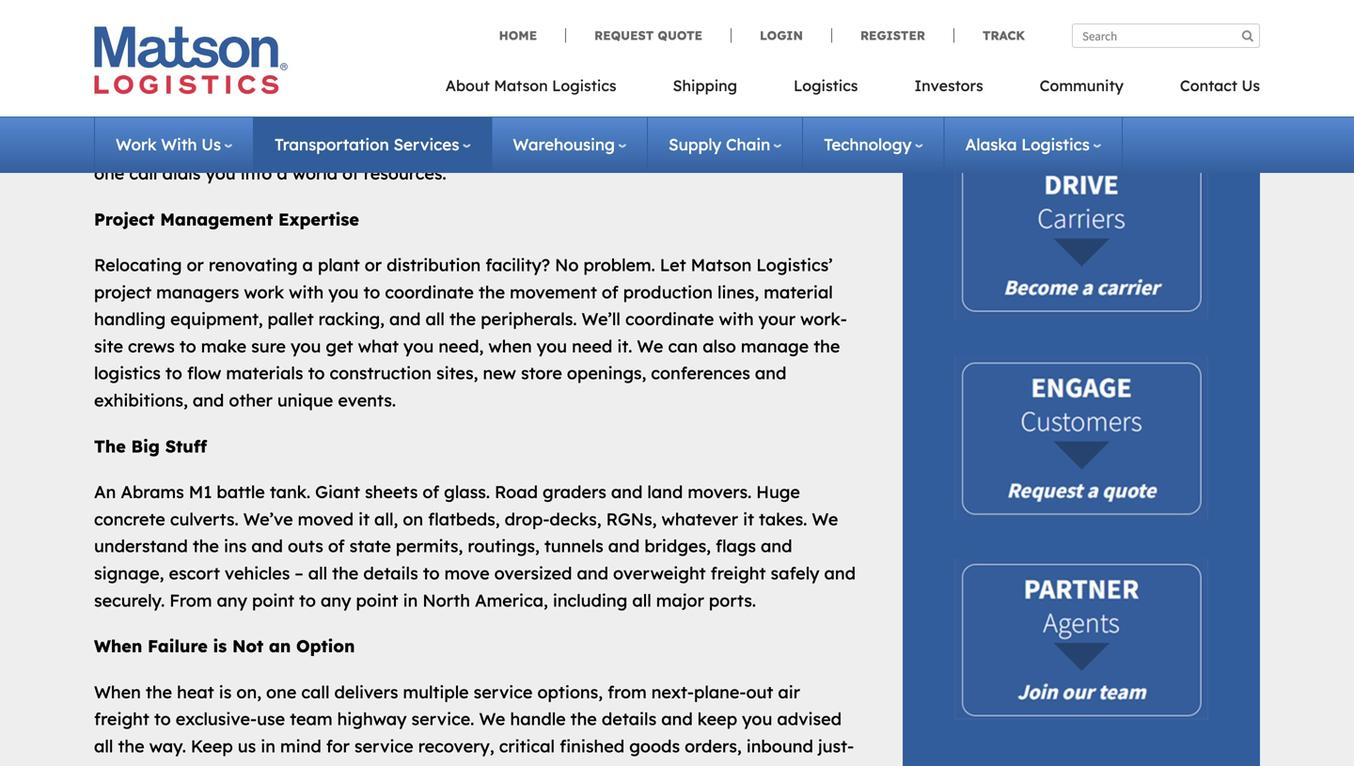 Task type: locate. For each thing, give the bounding box(es) containing it.
–
[[295, 563, 304, 584]]

0 vertical spatial freight
[[369, 81, 425, 103]]

information request
[[941, 46, 1112, 67]]

technology
[[94, 81, 185, 103]]

1 horizontal spatial one
[[266, 682, 297, 703]]

shipments.
[[318, 136, 406, 157]]

2 vertical spatial a
[[303, 255, 313, 276]]

is
[[213, 636, 227, 657], [219, 682, 232, 703]]

with
[[564, 27, 599, 48], [430, 81, 464, 103], [289, 282, 324, 303], [719, 309, 754, 330]]

prototypes,
[[567, 763, 661, 767]]

0 horizontal spatial us
[[202, 135, 221, 155]]

1 vertical spatial on
[[403, 509, 423, 530]]

glass.
[[444, 482, 490, 503]]

0 vertical spatial materials
[[226, 363, 303, 384]]

0 vertical spatial core
[[373, 27, 409, 48]]

and down the rgns,
[[609, 536, 640, 557]]

sheets
[[365, 482, 418, 503]]

and up the rgns,
[[611, 482, 643, 503]]

core up unexpected
[[742, 81, 777, 103]]

community
[[1040, 76, 1124, 95]]

of down shipments.
[[343, 163, 359, 184]]

crews
[[128, 336, 175, 357]]

get
[[326, 336, 353, 357]]

service up the product
[[355, 736, 414, 757]]

of up we'll
[[602, 282, 619, 303]]

rate & service request
[[941, 11, 1134, 32]]

request quote
[[595, 28, 703, 43]]

0 vertical spatial handle
[[540, 109, 595, 130]]

logistics down login link
[[717, 54, 790, 76]]

just-
[[818, 736, 854, 757]]

a left plant
[[303, 255, 313, 276]]

2 vertical spatial we
[[479, 709, 506, 730]]

freight down "flags"
[[711, 563, 766, 584]]

work with us link
[[116, 135, 232, 155]]

all
[[426, 309, 445, 330], [308, 563, 328, 584], [633, 590, 652, 611], [94, 736, 113, 757]]

with up the customers
[[564, 27, 599, 48]]

it up "flags"
[[743, 509, 755, 530]]

to right staff
[[378, 54, 395, 76]]

new inside relocating or renovating a plant or distribution facility? no problem. let matson logistics' project managers work with you to coordinate the movement of production lines, material handling equipment, pallet racking, and all the peripherals. we'll coordinate with your work- site crews to make sure you get what you need, when you need it. we can also manage the logistics to flow materials to construction sites, new store openings, conferences and exhibitions, and other unique events.
[[483, 363, 516, 384]]

1 horizontal spatial new
[[483, 363, 516, 384]]

0 horizontal spatial highway
[[337, 709, 407, 730]]

matson up "helps"
[[494, 76, 548, 95]]

1 horizontal spatial service
[[474, 682, 533, 703]]

show
[[715, 763, 756, 767]]

mind
[[280, 736, 322, 757]]

coordinate down production
[[626, 309, 715, 330]]

when down securely.
[[94, 636, 142, 657]]

highway inside when the heat is on, one call delivers multiple service options, from next-plane-out air freight to exclusive-use team highway service. we handle the details and keep you advised all the way. keep us in mind for service recovery, critical finished goods orders, inbound just- in-time materials and supplies, new product samples and prototypes, trade show suppo
[[337, 709, 407, 730]]

1 horizontal spatial it
[[743, 509, 755, 530]]

0 horizontal spatial freight
[[94, 709, 149, 730]]

you inside when the heat is on, one call delivers multiple service options, from next-plane-out air freight to exclusive-use team highway service. we handle the details and keep you advised all the way. keep us in mind for service recovery, critical finished goods orders, inbound just- in-time materials and supplies, new product samples and prototypes, trade show suppo
[[742, 709, 773, 730]]

1 horizontal spatial capacity
[[234, 27, 305, 48]]

contact us image
[[955, 356, 1209, 522]]

2 vertical spatial freight
[[94, 709, 149, 730]]

to up racking,
[[364, 282, 380, 303]]

or right plant
[[365, 255, 382, 276]]

point down state
[[356, 590, 398, 611]]

a left single
[[604, 27, 614, 48]]

unexpected
[[695, 109, 791, 130]]

1 horizontal spatial we
[[637, 336, 664, 357]]

0 vertical spatial highway
[[414, 27, 483, 48]]

1 vertical spatial highway
[[337, 709, 407, 730]]

need
[[572, 336, 613, 357]]

you left into
[[206, 163, 236, 184]]

signage,
[[94, 563, 164, 584]]

one down demand, on the top left
[[94, 163, 125, 184]]

1 vertical spatial while
[[225, 109, 267, 130]]

capacity up work
[[94, 109, 165, 130]]

2 horizontal spatial a
[[604, 27, 614, 48]]

materials down keep
[[157, 763, 234, 767]]

it left all,
[[359, 509, 370, 530]]

available
[[469, 81, 544, 103]]

0 horizontal spatial we
[[479, 709, 506, 730]]

freight down focus
[[369, 81, 425, 103]]

0 vertical spatial details
[[364, 563, 418, 584]]

in
[[403, 590, 418, 611], [261, 736, 276, 757]]

1 vertical spatial details
[[602, 709, 657, 730]]

logistics link
[[766, 71, 887, 109]]

to down the permits,
[[423, 563, 440, 584]]

0 horizontal spatial new
[[351, 763, 385, 767]]

handle inside when the heat is on, one call delivers multiple service options, from next-plane-out air freight to exclusive-use team highway service. we handle the details and keep you advised all the way. keep us in mind for service recovery, critical finished goods orders, inbound just- in-time materials and supplies, new product samples and prototypes, trade show suppo
[[510, 709, 566, 730]]

carrier image
[[955, 154, 1209, 320]]

2 horizontal spatial we
[[812, 509, 839, 530]]

details down from
[[602, 709, 657, 730]]

north
[[423, 590, 470, 611]]

we up critical
[[479, 709, 506, 730]]

point down the vehicles
[[252, 590, 294, 611]]

manage
[[628, 81, 695, 103]]

one inside add incremental capacity to your core highway program with a single call to matson logistics highway. free your staff to focus on your customers while matson logistics technology quickly matches your freight with available capacity. manage your core carrier capacity better while matson logistics highway helps handle the surges, unexpected demand, and the "one off" shipments. truckload and ltl, dry van or temperature controlled, one call dials you into a world of resources.
[[94, 163, 125, 184]]

on for all,
[[403, 509, 423, 530]]

handle up critical
[[510, 709, 566, 730]]

and
[[171, 136, 203, 157], [496, 136, 527, 157], [389, 309, 421, 330], [755, 363, 787, 384], [193, 390, 224, 411], [611, 482, 643, 503], [252, 536, 283, 557], [609, 536, 640, 557], [761, 536, 793, 557], [577, 563, 609, 584], [825, 563, 856, 584], [662, 709, 693, 730], [239, 763, 271, 767], [531, 763, 562, 767]]

1 vertical spatial freight
[[711, 563, 766, 584]]

details inside an abrams m1 battle tank. giant sheets of glass. road graders and land movers. huge concrete culverts. we've moved it all, on flatbeds, drop-decks, rgns, whatever it takes. we understand the ins and outs of state permits, routings, tunnels and bridges, flags and signage, escort vehicles – all the details to move oversized and overweight freight safely and securely. from any point to any point in north america, including all major ports.
[[364, 563, 418, 584]]

1 vertical spatial core
[[742, 81, 777, 103]]

2 vertical spatial call
[[301, 682, 330, 703]]

2 when from the top
[[94, 682, 141, 703]]

renovating
[[209, 255, 298, 276]]

0 horizontal spatial point
[[252, 590, 294, 611]]

all up the need,
[[426, 309, 445, 330]]

controlled,
[[766, 136, 853, 157]]

logistics up technology
[[94, 54, 167, 76]]

0 vertical spatial is
[[213, 636, 227, 657]]

one up "use"
[[266, 682, 297, 703]]

1 horizontal spatial highway
[[414, 27, 483, 48]]

core
[[373, 27, 409, 48], [742, 81, 777, 103]]

while
[[605, 54, 647, 76], [225, 109, 267, 130]]

a inside relocating or renovating a plant or distribution facility? no problem. let matson logistics' project managers work with you to coordinate the movement of production lines, material handling equipment, pallet racking, and all the peripherals. we'll coordinate with your work- site crews to make sure you get what you need, when you need it. we can also manage the logistics to flow materials to construction sites, new store openings, conferences and exhibitions, and other unique events.
[[303, 255, 313, 276]]

0 horizontal spatial it
[[359, 509, 370, 530]]

0 vertical spatial us
[[1242, 76, 1261, 95]]

1 vertical spatial handle
[[510, 709, 566, 730]]

escort
[[169, 563, 220, 584]]

0 vertical spatial in
[[403, 590, 418, 611]]

1 horizontal spatial coordinate
[[626, 309, 715, 330]]

0 vertical spatial capacity
[[234, 27, 305, 48]]

the down culverts.
[[193, 536, 219, 557]]

1 vertical spatial coordinate
[[626, 309, 715, 330]]

on inside add incremental capacity to your core highway program with a single call to matson logistics highway. free your staff to focus on your customers while matson logistics technology quickly matches your freight with available capacity. manage your core carrier capacity better while matson logistics highway helps handle the surges, unexpected demand, and the "one off" shipments. truckload and ltl, dry van or temperature controlled, one call dials you into a world of resources.
[[448, 54, 469, 76]]

0 horizontal spatial coordinate
[[385, 282, 474, 303]]

None search field
[[1073, 24, 1261, 48]]

2 it from the left
[[743, 509, 755, 530]]

of inside relocating or renovating a plant or distribution facility? no problem. let matson logistics' project managers work with you to coordinate the movement of production lines, material handling equipment, pallet racking, and all the peripherals. we'll coordinate with your work- site crews to make sure you get what you need, when you need it. we can also manage the logistics to flow materials to construction sites, new store openings, conferences and exhibitions, and other unique events.
[[602, 282, 619, 303]]

1 vertical spatial service
[[355, 736, 414, 757]]

and down flow on the left
[[193, 390, 224, 411]]

contact
[[1181, 76, 1238, 95]]

1 horizontal spatial any
[[321, 590, 351, 611]]

capacity up "free"
[[234, 27, 305, 48]]

call right single
[[672, 27, 700, 48]]

0 horizontal spatial in
[[261, 736, 276, 757]]

contact us link
[[1152, 71, 1261, 109]]

the down facility?
[[479, 282, 505, 303]]

critical
[[499, 736, 555, 757]]

concrete
[[94, 509, 165, 530]]

logistics
[[94, 363, 161, 384]]

all right "–"
[[308, 563, 328, 584]]

service up critical
[[474, 682, 533, 703]]

handle up warehousing link
[[540, 109, 595, 130]]

0 vertical spatial when
[[94, 636, 142, 657]]

is left 'not'
[[213, 636, 227, 657]]

us down better
[[202, 135, 221, 155]]

in inside an abrams m1 battle tank. giant sheets of glass. road graders and land movers. huge concrete culverts. we've moved it all, on flatbeds, drop-decks, rgns, whatever it takes. we understand the ins and outs of state permits, routings, tunnels and bridges, flags and signage, escort vehicles – all the details to move oversized and overweight freight safely and securely. from any point to any point in north america, including all major ports.
[[403, 590, 418, 611]]

1 vertical spatial is
[[219, 682, 232, 703]]

you down out
[[742, 709, 773, 730]]

next-
[[652, 682, 694, 703]]

top menu navigation
[[446, 71, 1261, 109]]

bridges,
[[645, 536, 711, 557]]

relocating or renovating a plant or distribution facility? no problem. let matson logistics' project managers work with you to coordinate the movement of production lines, material handling equipment, pallet racking, and all the peripherals. we'll coordinate with your work- site crews to make sure you get what you need, when you need it. we can also manage the logistics to flow materials to construction sites, new store openings, conferences and exhibitions, and other unique events.
[[94, 255, 848, 411]]

and up the what
[[389, 309, 421, 330]]

an abrams m1 battle tank. giant sheets of glass. road graders and land movers. huge concrete culverts. we've moved it all, on flatbeds, drop-decks, rgns, whatever it takes. we understand the ins and outs of state permits, routings, tunnels and bridges, flags and signage, escort vehicles – all the details to move oversized and overweight freight safely and securely. from any point to any point in north america, including all major ports.
[[94, 482, 856, 611]]

option
[[296, 636, 355, 657]]

logistics'
[[757, 255, 833, 276]]

register link
[[832, 28, 954, 43]]

call up team
[[301, 682, 330, 703]]

0 vertical spatial new
[[483, 363, 516, 384]]

2 horizontal spatial or
[[637, 136, 654, 157]]

any up option
[[321, 590, 351, 611]]

any down the vehicles
[[217, 590, 247, 611]]

1 horizontal spatial in
[[403, 590, 418, 611]]

all,
[[375, 509, 398, 530]]

0 horizontal spatial details
[[364, 563, 418, 584]]

us right the contact
[[1242, 76, 1261, 95]]

on right all,
[[403, 509, 423, 530]]

1 horizontal spatial point
[[356, 590, 398, 611]]

1 point from the left
[[252, 590, 294, 611]]

1 vertical spatial when
[[94, 682, 141, 703]]

2 any from the left
[[321, 590, 351, 611]]

alaska logistics link
[[966, 135, 1102, 155]]

1 horizontal spatial while
[[605, 54, 647, 76]]

logistics inside logistics link
[[794, 76, 858, 95]]

1 horizontal spatial details
[[602, 709, 657, 730]]

2 horizontal spatial freight
[[711, 563, 766, 584]]

shipping link
[[645, 71, 766, 109]]

1 horizontal spatial core
[[742, 81, 777, 103]]

movement
[[510, 282, 597, 303]]

in inside when the heat is on, one call delivers multiple service options, from next-plane-out air freight to exclusive-use team highway service. we handle the details and keep you advised all the way. keep us in mind for service recovery, critical finished goods orders, inbound just- in-time materials and supplies, new product samples and prototypes, trade show suppo
[[261, 736, 276, 757]]

better
[[170, 109, 220, 130]]

1 horizontal spatial or
[[365, 255, 382, 276]]

1 horizontal spatial a
[[303, 255, 313, 276]]

it
[[359, 509, 370, 530], [743, 509, 755, 530]]

1 vertical spatial one
[[266, 682, 297, 703]]

on inside an abrams m1 battle tank. giant sheets of glass. road graders and land movers. huge concrete culverts. we've moved it all, on flatbeds, drop-decks, rgns, whatever it takes. we understand the ins and outs of state permits, routings, tunnels and bridges, flags and signage, escort vehicles – all the details to move oversized and overweight freight safely and securely. from any point to any point in north america, including all major ports.
[[403, 509, 423, 530]]

new inside when the heat is on, one call delivers multiple service options, from next-plane-out air freight to exclusive-use team highway service. we handle the details and keep you advised all the way. keep us in mind for service recovery, critical finished goods orders, inbound just- in-time materials and supplies, new product samples and prototypes, trade show suppo
[[351, 763, 385, 767]]

1 vertical spatial call
[[129, 163, 158, 184]]

0 horizontal spatial core
[[373, 27, 409, 48]]

0 vertical spatial a
[[604, 27, 614, 48]]

not
[[232, 636, 264, 657]]

the up finished
[[571, 709, 597, 730]]

logistics down the customers
[[552, 76, 617, 95]]

to up unique
[[308, 363, 325, 384]]

logistics down the "community" link
[[1022, 135, 1090, 155]]

all up in-
[[94, 736, 113, 757]]

plant
[[318, 255, 360, 276]]

1 it from the left
[[359, 509, 370, 530]]

is left on,
[[219, 682, 232, 703]]

1 when from the top
[[94, 636, 142, 657]]

1 vertical spatial materials
[[157, 763, 234, 767]]

about matson logistics link
[[446, 71, 645, 109]]

we inside relocating or renovating a plant or distribution facility? no problem. let matson logistics' project managers work with you to coordinate the movement of production lines, material handling equipment, pallet racking, and all the peripherals. we'll coordinate with your work- site crews to make sure you get what you need, when you need it. we can also manage the logistics to flow materials to construction sites, new store openings, conferences and exhibitions, and other unique events.
[[637, 336, 664, 357]]

when up in-
[[94, 682, 141, 703]]

resources.
[[364, 163, 447, 184]]

a
[[604, 27, 614, 48], [277, 163, 288, 184], [303, 255, 313, 276]]

0 vertical spatial on
[[448, 54, 469, 76]]

coordinate down distribution
[[385, 282, 474, 303]]

supply chain link
[[669, 135, 782, 155]]

details down state
[[364, 563, 418, 584]]

2 horizontal spatial call
[[672, 27, 700, 48]]

to up way.
[[154, 709, 171, 730]]

1 vertical spatial we
[[812, 509, 839, 530]]

and down manage
[[755, 363, 787, 384]]

your
[[331, 27, 369, 48], [293, 54, 330, 76], [473, 54, 511, 76], [328, 81, 365, 103], [700, 81, 737, 103], [759, 309, 796, 330]]

1 vertical spatial new
[[351, 763, 385, 767]]

services
[[394, 135, 459, 155]]

0 horizontal spatial any
[[217, 590, 247, 611]]

materials down 'sure'
[[226, 363, 303, 384]]

1 horizontal spatial us
[[1242, 76, 1261, 95]]

when the heat is on, one call delivers multiple service options, from next-plane-out air freight to exclusive-use team highway service. we handle the details and keep you advised all the way. keep us in mind for service recovery, critical finished goods orders, inbound just- in-time materials and supplies, new product samples and prototypes, trade show suppo
[[94, 682, 854, 767]]

login
[[760, 28, 803, 43]]

new left the product
[[351, 763, 385, 767]]

1 horizontal spatial on
[[448, 54, 469, 76]]

1 vertical spatial in
[[261, 736, 276, 757]]

the left heat
[[146, 682, 172, 703]]

details inside when the heat is on, one call delivers multiple service options, from next-plane-out air freight to exclusive-use team highway service. we handle the details and keep you advised all the way. keep us in mind for service recovery, critical finished goods orders, inbound just- in-time materials and supplies, new product samples and prototypes, trade show suppo
[[602, 709, 657, 730]]

highway up focus
[[414, 27, 483, 48]]

free
[[251, 54, 288, 76]]

in right us
[[261, 736, 276, 757]]

0 vertical spatial we
[[637, 336, 664, 357]]

about matson logistics
[[446, 76, 617, 95]]

customers
[[515, 54, 600, 76]]

track
[[983, 28, 1026, 43]]

when inside when the heat is on, one call delivers multiple service options, from next-plane-out air freight to exclusive-use team highway service. we handle the details and keep you advised all the way. keep us in mind for service recovery, critical finished goods orders, inbound just- in-time materials and supplies, new product samples and prototypes, trade show suppo
[[94, 682, 141, 703]]

on up about
[[448, 54, 469, 76]]

dials
[[162, 163, 201, 184]]

1 horizontal spatial call
[[301, 682, 330, 703]]

focus
[[399, 54, 443, 76]]

matches
[[253, 81, 323, 103]]

manage
[[741, 336, 809, 357]]

freight up 'time' at the bottom of page
[[94, 709, 149, 730]]

logistics
[[94, 54, 167, 76], [717, 54, 790, 76], [552, 76, 617, 95], [794, 76, 858, 95], [338, 109, 410, 130], [1022, 135, 1090, 155]]

to
[[310, 27, 327, 48], [705, 27, 722, 48], [378, 54, 395, 76], [364, 282, 380, 303], [180, 336, 196, 357], [166, 363, 182, 384], [308, 363, 325, 384], [423, 563, 440, 584], [299, 590, 316, 611], [154, 709, 171, 730]]

the up 'time' at the bottom of page
[[118, 736, 145, 757]]

1 vertical spatial a
[[277, 163, 288, 184]]

we right the takes.
[[812, 509, 839, 530]]

0 horizontal spatial capacity
[[94, 109, 165, 130]]

technology
[[824, 135, 912, 155]]

no
[[555, 255, 579, 276]]

keep
[[698, 709, 738, 730]]

0 horizontal spatial on
[[403, 509, 423, 530]]

1 horizontal spatial freight
[[369, 81, 425, 103]]

with
[[161, 135, 197, 155]]

request
[[1068, 11, 1134, 32], [595, 28, 654, 43], [1045, 46, 1112, 67]]

0 vertical spatial one
[[94, 163, 125, 184]]

details
[[364, 563, 418, 584], [602, 709, 657, 730]]

racking,
[[319, 309, 385, 330]]

your up manage
[[759, 309, 796, 330]]

new
[[483, 363, 516, 384], [351, 763, 385, 767]]

0 horizontal spatial one
[[94, 163, 125, 184]]



Task type: vqa. For each thing, say whether or not it's contained in the screenshot.
"Number:" related to Phone Number:
no



Task type: describe. For each thing, give the bounding box(es) containing it.
technology link
[[824, 135, 923, 155]]

and up dials
[[171, 136, 203, 157]]

and down critical
[[531, 763, 562, 767]]

america,
[[475, 590, 548, 611]]

huge
[[757, 482, 801, 503]]

of down moved
[[328, 536, 345, 557]]

carrier
[[782, 81, 837, 103]]

you inside add incremental capacity to your core highway program with a single call to matson logistics highway. free your staff to focus on your customers while matson logistics technology quickly matches your freight with available capacity. manage your core carrier capacity better while matson logistics highway helps handle the surges, unexpected demand, and the "one off" shipments. truckload and ltl, dry van or temperature controlled, one call dials you into a world of resources.
[[206, 163, 236, 184]]

supplies,
[[275, 763, 347, 767]]

"one
[[239, 136, 277, 157]]

surges,
[[631, 109, 690, 130]]

openings,
[[567, 363, 647, 384]]

and down the takes.
[[761, 536, 793, 557]]

on for focus
[[448, 54, 469, 76]]

distribution
[[387, 255, 481, 276]]

all inside relocating or renovating a plant or distribution facility? no problem. let matson logistics' project managers work with you to coordinate the movement of production lines, material handling equipment, pallet racking, and all the peripherals. we'll coordinate with your work- site crews to make sure you get what you need, when you need it. we can also manage the logistics to flow materials to construction sites, new store openings, conferences and exhibitions, and other unique events.
[[426, 309, 445, 330]]

truckload
[[410, 136, 491, 157]]

and down we've
[[252, 536, 283, 557]]

search image
[[1243, 30, 1254, 42]]

when
[[489, 336, 532, 357]]

materials inside when the heat is on, one call delivers multiple service options, from next-plane-out air freight to exclusive-use team highway service. we handle the details and keep you advised all the way. keep us in mind for service recovery, critical finished goods orders, inbound just- in-time materials and supplies, new product samples and prototypes, trade show suppo
[[157, 763, 234, 767]]

logistics inside about matson logistics link
[[552, 76, 617, 95]]

oversized
[[495, 563, 572, 584]]

lines,
[[718, 282, 759, 303]]

sites,
[[437, 363, 478, 384]]

including
[[553, 590, 628, 611]]

outs
[[288, 536, 323, 557]]

when for when the heat is on, one call delivers multiple service options, from next-plane-out air freight to exclusive-use team highway service. we handle the details and keep you advised all the way. keep us in mind for service recovery, critical finished goods orders, inbound just- in-time materials and supplies, new product samples and prototypes, trade show suppo
[[94, 682, 141, 703]]

rgns,
[[606, 509, 657, 530]]

inbound
[[747, 736, 814, 757]]

make
[[201, 336, 247, 357]]

of left glass.
[[423, 482, 440, 503]]

management
[[160, 209, 273, 230]]

handling
[[94, 309, 166, 330]]

options,
[[538, 682, 603, 703]]

advised
[[777, 709, 842, 730]]

to up 'matches' on the top of page
[[310, 27, 327, 48]]

0 vertical spatial service
[[474, 682, 533, 703]]

unique
[[277, 390, 333, 411]]

logistics up transportation services link
[[338, 109, 410, 130]]

2 point from the left
[[356, 590, 398, 611]]

information request link
[[941, 46, 1112, 67]]

samples
[[459, 763, 526, 767]]

when failure is not an option
[[94, 636, 355, 657]]

0 horizontal spatial call
[[129, 163, 158, 184]]

or inside add incremental capacity to your core highway program with a single call to matson logistics highway. free your staff to focus on your customers while matson logistics technology quickly matches your freight with available capacity. manage your core carrier capacity better while matson logistics highway helps handle the surges, unexpected demand, and the "one off" shipments. truckload and ltl, dry van or temperature controlled, one call dials you into a world of resources.
[[637, 136, 654, 157]]

the left "one
[[207, 136, 234, 157]]

an
[[269, 636, 291, 657]]

contact us
[[1181, 76, 1261, 95]]

freight inside when the heat is on, one call delivers multiple service options, from next-plane-out air freight to exclusive-use team highway service. we handle the details and keep you advised all the way. keep us in mind for service recovery, critical finished goods orders, inbound just- in-time materials and supplies, new product samples and prototypes, trade show suppo
[[94, 709, 149, 730]]

0 horizontal spatial while
[[225, 109, 267, 130]]

warehousing
[[513, 135, 615, 155]]

equipment,
[[170, 309, 263, 330]]

flow
[[187, 363, 221, 384]]

team
[[290, 709, 333, 730]]

materials inside relocating or renovating a plant or distribution facility? no problem. let matson logistics' project managers work with you to coordinate the movement of production lines, material handling equipment, pallet racking, and all the peripherals. we'll coordinate with your work- site crews to make sure you get what you need, when you need it. we can also manage the logistics to flow materials to construction sites, new store openings, conferences and exhibitions, and other unique events.
[[226, 363, 303, 384]]

overweight
[[613, 563, 706, 584]]

production
[[624, 282, 713, 303]]

freight inside add incremental capacity to your core highway program with a single call to matson logistics highway. free your staff to focus on your customers while matson logistics technology quickly matches your freight with available capacity. manage your core carrier capacity better while matson logistics highway helps handle the surges, unexpected demand, and the "one off" shipments. truckload and ltl, dry van or temperature controlled, one call dials you into a world of resources.
[[369, 81, 425, 103]]

your up staff
[[331, 27, 369, 48]]

service.
[[412, 709, 475, 730]]

your up available
[[473, 54, 511, 76]]

exclusive-
[[176, 709, 257, 730]]

with up 'highway'
[[430, 81, 464, 103]]

of inside add incremental capacity to your core highway program with a single call to matson logistics highway. free your staff to focus on your customers while matson logistics technology quickly matches your freight with available capacity. manage your core carrier capacity better while matson logistics highway helps handle the surges, unexpected demand, and the "one off" shipments. truckload and ltl, dry van or temperature controlled, one call dials you into a world of resources.
[[343, 163, 359, 184]]

program
[[488, 27, 559, 48]]

to left flow on the left
[[166, 363, 182, 384]]

peripherals.
[[481, 309, 577, 330]]

0 vertical spatial call
[[672, 27, 700, 48]]

trade
[[665, 763, 710, 767]]

from
[[608, 682, 647, 703]]

matson inside relocating or renovating a plant or distribution facility? no problem. let matson logistics' project managers work with you to coordinate the movement of production lines, material handling equipment, pallet racking, and all the peripherals. we'll coordinate with your work- site crews to make sure you get what you need, when you need it. we can also manage the logistics to flow materials to construction sites, new store openings, conferences and exhibitions, and other unique events.
[[691, 255, 752, 276]]

flags
[[716, 536, 756, 557]]

construction
[[330, 363, 432, 384]]

the up the need,
[[450, 309, 476, 330]]

we inside when the heat is on, one call delivers multiple service options, from next-plane-out air freight to exclusive-use team highway service. we handle the details and keep you advised all the way. keep us in mind for service recovery, critical finished goods orders, inbound just- in-time materials and supplies, new product samples and prototypes, trade show suppo
[[479, 709, 506, 730]]

0 vertical spatial coordinate
[[385, 282, 474, 303]]

quickly
[[190, 81, 248, 103]]

we'll
[[582, 309, 621, 330]]

the down work-
[[814, 336, 841, 357]]

your up unexpected
[[700, 81, 737, 103]]

into
[[241, 163, 272, 184]]

service
[[1001, 11, 1063, 32]]

chain
[[726, 135, 771, 155]]

with down lines,
[[719, 309, 754, 330]]

call inside when the heat is on, one call delivers multiple service options, from next-plane-out air freight to exclusive-use team highway service. we handle the details and keep you advised all the way. keep us in mind for service recovery, critical finished goods orders, inbound just- in-time materials and supplies, new product samples and prototypes, trade show suppo
[[301, 682, 330, 703]]

ins
[[224, 536, 247, 557]]

for
[[326, 736, 350, 757]]

agent service image
[[955, 558, 1209, 720]]

request quote link
[[566, 28, 731, 43]]

other
[[229, 390, 273, 411]]

matson up off"
[[272, 109, 333, 130]]

way.
[[149, 736, 186, 757]]

big
[[131, 436, 160, 457]]

movers.
[[688, 482, 752, 503]]

1 vertical spatial us
[[202, 135, 221, 155]]

your up 'matches' on the top of page
[[293, 54, 330, 76]]

0 horizontal spatial service
[[355, 736, 414, 757]]

understand
[[94, 536, 188, 557]]

graders
[[543, 482, 607, 503]]

tunnels
[[545, 536, 604, 557]]

to right quote
[[705, 27, 722, 48]]

all inside when the heat is on, one call delivers multiple service options, from next-plane-out air freight to exclusive-use team highway service. we handle the details and keep you advised all the way. keep us in mind for service recovery, critical finished goods orders, inbound just- in-time materials and supplies, new product samples and prototypes, trade show suppo
[[94, 736, 113, 757]]

you down pallet
[[291, 336, 321, 357]]

multiple
[[403, 682, 469, 703]]

Search search field
[[1073, 24, 1261, 48]]

plane-
[[694, 682, 747, 703]]

site
[[94, 336, 123, 357]]

to down "–"
[[299, 590, 316, 611]]

delivers
[[334, 682, 398, 703]]

us inside contact us link
[[1242, 76, 1261, 95]]

to inside when the heat is on, one call delivers multiple service options, from next-plane-out air freight to exclusive-use team highway service. we handle the details and keep you advised all the way. keep us in mind for service recovery, critical finished goods orders, inbound just- in-time materials and supplies, new product samples and prototypes, trade show suppo
[[154, 709, 171, 730]]

your inside relocating or renovating a plant or distribution facility? no problem. let matson logistics' project managers work with you to coordinate the movement of production lines, material handling equipment, pallet racking, and all the peripherals. we'll coordinate with your work- site crews to make sure you get what you need, when you need it. we can also manage the logistics to flow materials to construction sites, new store openings, conferences and exhibitions, and other unique events.
[[759, 309, 796, 330]]

handle inside add incremental capacity to your core highway program with a single call to matson logistics highway. free your staff to focus on your customers while matson logistics technology quickly matches your freight with available capacity. manage your core carrier capacity better while matson logistics highway helps handle the surges, unexpected demand, and the "one off" shipments. truckload and ltl, dry van or temperature controlled, one call dials you into a world of resources.
[[540, 109, 595, 130]]

0 horizontal spatial or
[[187, 255, 204, 276]]

we inside an abrams m1 battle tank. giant sheets of glass. road graders and land movers. huge concrete culverts. we've moved it all, on flatbeds, drop-decks, rgns, whatever it takes. we understand the ins and outs of state permits, routings, tunnels and bridges, flags and signage, escort vehicles – all the details to move oversized and overweight freight safely and securely. from any point to any point in north america, including all major ports.
[[812, 509, 839, 530]]

stuff
[[165, 436, 207, 457]]

investors
[[915, 76, 984, 95]]

and right 'safely'
[[825, 563, 856, 584]]

one inside when the heat is on, one call delivers multiple service options, from next-plane-out air freight to exclusive-use team highway service. we handle the details and keep you advised all the way. keep us in mind for service recovery, critical finished goods orders, inbound just- in-time materials and supplies, new product samples and prototypes, trade show suppo
[[266, 682, 297, 703]]

rate & service request link
[[941, 11, 1134, 32]]

project management expertise
[[94, 209, 359, 230]]

highway inside add incremental capacity to your core highway program with a single call to matson logistics highway. free your staff to focus on your customers while matson logistics technology quickly matches your freight with available capacity. manage your core carrier capacity better while matson logistics highway helps handle the surges, unexpected demand, and the "one off" shipments. truckload and ltl, dry van or temperature controlled, one call dials you into a world of resources.
[[414, 27, 483, 48]]

to up flow on the left
[[180, 336, 196, 357]]

1 vertical spatial capacity
[[94, 109, 165, 130]]

when for when failure is not an option
[[94, 636, 142, 657]]

and up including
[[577, 563, 609, 584]]

your down staff
[[328, 81, 365, 103]]

routings,
[[468, 536, 540, 557]]

supply
[[669, 135, 722, 155]]

matson logistics image
[[94, 26, 288, 94]]

freight inside an abrams m1 battle tank. giant sheets of glass. road graders and land movers. huge concrete culverts. we've moved it all, on flatbeds, drop-decks, rgns, whatever it takes. we understand the ins and outs of state permits, routings, tunnels and bridges, flags and signage, escort vehicles – all the details to move oversized and overweight freight safely and securely. from any point to any point in north america, including all major ports.
[[711, 563, 766, 584]]

1 any from the left
[[217, 590, 247, 611]]

work
[[244, 282, 284, 303]]

0 horizontal spatial a
[[277, 163, 288, 184]]

we've
[[243, 509, 293, 530]]

incremental
[[132, 27, 229, 48]]

exhibitions,
[[94, 390, 188, 411]]

the down state
[[332, 563, 359, 584]]

is inside when the heat is on, one call delivers multiple service options, from next-plane-out air freight to exclusive-use team highway service. we handle the details and keep you advised all the way. keep us in mind for service recovery, critical finished goods orders, inbound just- in-time materials and supplies, new product samples and prototypes, trade show suppo
[[219, 682, 232, 703]]

road
[[495, 482, 538, 503]]

you right the what
[[404, 336, 434, 357]]

alaska logistics
[[966, 135, 1090, 155]]

project
[[94, 209, 155, 230]]

culverts.
[[170, 509, 239, 530]]

matson up shipping
[[726, 27, 787, 48]]

product
[[389, 763, 454, 767]]

0 vertical spatial while
[[605, 54, 647, 76]]

land
[[648, 482, 683, 503]]

matson down quote
[[652, 54, 713, 76]]

goods
[[630, 736, 680, 757]]

helps
[[492, 109, 535, 130]]

securely.
[[94, 590, 165, 611]]

matson inside top menu navigation
[[494, 76, 548, 95]]

also
[[703, 336, 737, 357]]

all down the overweight
[[633, 590, 652, 611]]

the up van
[[600, 109, 627, 130]]

and down "helps"
[[496, 136, 527, 157]]

you up store
[[537, 336, 567, 357]]

and down "next-"
[[662, 709, 693, 730]]

track link
[[954, 28, 1026, 43]]

with up pallet
[[289, 282, 324, 303]]

and down us
[[239, 763, 271, 767]]

problem.
[[584, 255, 656, 276]]

you down plant
[[329, 282, 359, 303]]



